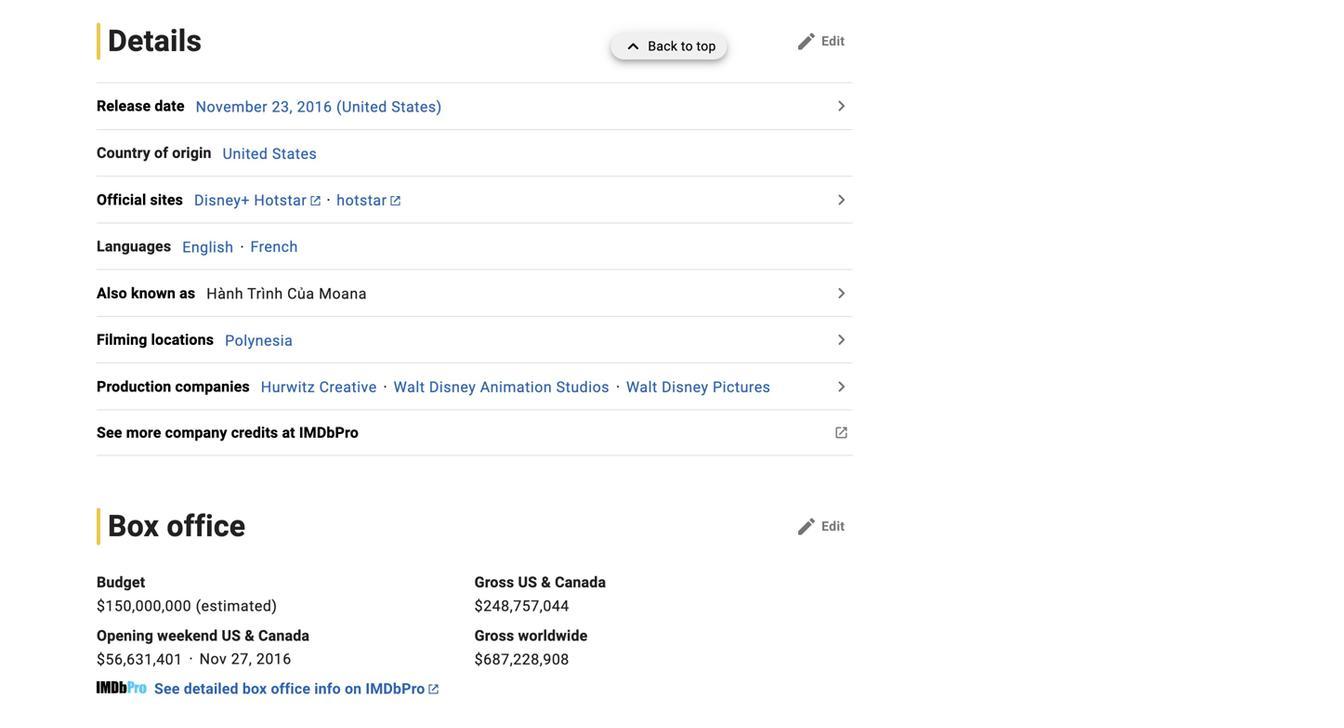 Task type: vqa. For each thing, say whether or not it's contained in the screenshot.
your to the bottom
no



Task type: describe. For each thing, give the bounding box(es) containing it.
moana
[[319, 285, 367, 303]]

see more image for filming locations
[[830, 329, 853, 351]]

launch inline image for disney+ hotstar
[[311, 196, 320, 205]]

november 23, 2016 (united states) button
[[196, 98, 442, 116]]

nov
[[200, 650, 227, 668]]

0 vertical spatial office
[[167, 509, 246, 544]]

french
[[250, 238, 298, 256]]

animation
[[480, 378, 552, 396]]

walt disney pictures
[[626, 378, 771, 396]]

expand less image
[[622, 33, 648, 59]]

languages
[[97, 238, 171, 255]]

date
[[155, 97, 185, 115]]

1 vertical spatial office
[[271, 680, 311, 698]]

info
[[314, 680, 341, 698]]

english
[[182, 238, 234, 256]]

states
[[272, 145, 317, 162]]

box
[[108, 509, 159, 544]]

walt disney animation studios button
[[394, 378, 610, 396]]

back
[[648, 39, 678, 54]]

see more image for also known as
[[830, 282, 853, 304]]

polynesia button
[[225, 332, 293, 349]]

release date button
[[97, 95, 196, 117]]

1 vertical spatial us
[[222, 627, 241, 644]]

box
[[242, 680, 267, 698]]

united
[[223, 145, 268, 162]]

$150,000,000
[[97, 597, 192, 615]]

details
[[108, 24, 202, 59]]

gross us & canada $248,757,044
[[475, 574, 606, 615]]

see for see detailed box office info on imdbpro
[[154, 680, 180, 698]]

disney for pictures
[[662, 378, 709, 396]]

(estimated)
[[196, 597, 277, 615]]

see more image for release date
[[830, 95, 853, 117]]

worldwide
[[518, 627, 588, 644]]

(united
[[336, 98, 387, 116]]

country
[[97, 144, 150, 162]]

official
[[97, 191, 146, 208]]

opening weekend us & canada
[[97, 627, 310, 644]]

walt disney animation studios
[[394, 378, 610, 396]]

hurwitz creative button
[[261, 378, 377, 396]]

pictures
[[713, 378, 771, 396]]

edit button for box office
[[788, 512, 853, 541]]

release date
[[97, 97, 185, 115]]

gross for gross worldwide $687,228,908
[[475, 627, 514, 644]]

known
[[131, 284, 176, 302]]

opening
[[97, 627, 153, 644]]

budget $150,000,000 (estimated)
[[97, 574, 277, 615]]

creative
[[319, 378, 377, 396]]

budget
[[97, 574, 145, 591]]

walt for walt disney animation studios
[[394, 378, 425, 396]]

see detailed box office info on imdbpro button
[[154, 680, 438, 698]]

credits
[[231, 424, 278, 442]]

hành trình của moana
[[207, 285, 367, 303]]

launch inline image for hotstar
[[391, 196, 400, 205]]

trình
[[247, 285, 283, 303]]

1 vertical spatial canada
[[258, 627, 310, 644]]

see more company credits at imdbpro button
[[97, 422, 370, 444]]

production
[[97, 378, 171, 395]]

gross for gross us & canada $248,757,044
[[475, 574, 514, 591]]

& inside "gross us & canada $248,757,044"
[[541, 574, 551, 591]]

1 vertical spatial imdbpro
[[366, 680, 425, 698]]

filming locations
[[97, 331, 214, 349]]

back to top button
[[611, 33, 727, 59]]

edit image for box office
[[796, 515, 818, 538]]

filming locations button
[[97, 329, 225, 351]]

edit for details
[[822, 33, 845, 49]]

$56,631,401
[[97, 650, 183, 668]]

locations
[[151, 331, 214, 349]]

polynesia
[[225, 332, 293, 349]]

release
[[97, 97, 151, 115]]

sites
[[150, 191, 183, 208]]

us inside "gross us & canada $248,757,044"
[[518, 574, 537, 591]]

edit image for details
[[796, 30, 818, 53]]

english button
[[182, 238, 234, 256]]

2016 for 27,
[[256, 650, 292, 668]]

country of origin
[[97, 144, 212, 162]]

27,
[[231, 650, 252, 668]]

hurwitz
[[261, 378, 315, 396]]

$248,757,044
[[475, 597, 570, 615]]

disney+ hotstar
[[194, 191, 307, 209]]

$687,228,908
[[475, 650, 570, 668]]

edit for box office
[[822, 518, 845, 534]]

united states button
[[223, 145, 317, 162]]

production companies
[[97, 378, 250, 395]]

november
[[196, 98, 268, 116]]



Task type: locate. For each thing, give the bounding box(es) containing it.
launch inline image inside hotstar button
[[391, 196, 400, 205]]

2 horizontal spatial launch inline image
[[429, 685, 438, 694]]

walt for walt disney pictures
[[626, 378, 658, 396]]

0 horizontal spatial 2016
[[256, 650, 292, 668]]

0 horizontal spatial &
[[245, 627, 255, 644]]

0 horizontal spatial canada
[[258, 627, 310, 644]]

1 edit image from the top
[[796, 30, 818, 53]]

0 vertical spatial &
[[541, 574, 551, 591]]

office right box
[[271, 680, 311, 698]]

on
[[345, 680, 362, 698]]

2 gross from the top
[[475, 627, 514, 644]]

1 horizontal spatial disney
[[662, 378, 709, 396]]

1 horizontal spatial launch inline image
[[391, 196, 400, 205]]

gross inside "gross us & canada $248,757,044"
[[475, 574, 514, 591]]

1 see more image from the top
[[830, 95, 853, 117]]

disney+ hotstar button
[[194, 191, 320, 209]]

2 edit button from the top
[[788, 512, 853, 541]]

official sites
[[97, 191, 183, 208]]

of
[[154, 144, 168, 162]]

2 see more image from the top
[[830, 375, 853, 398]]

filming
[[97, 331, 147, 349]]

2 walt from the left
[[626, 378, 658, 396]]

0 vertical spatial see more image
[[830, 95, 853, 117]]

also known as button
[[97, 282, 207, 304]]

1 see more image from the top
[[830, 329, 853, 351]]

0 horizontal spatial see
[[97, 424, 122, 442]]

23,
[[272, 98, 293, 116]]

production companies button
[[97, 375, 261, 398]]

0 vertical spatial 2016
[[297, 98, 332, 116]]

november 23, 2016 (united states)
[[196, 98, 442, 116]]

office
[[167, 509, 246, 544], [271, 680, 311, 698]]

hành
[[207, 285, 244, 303]]

office up budget $150,000,000 (estimated)
[[167, 509, 246, 544]]

3 see more image from the top
[[830, 282, 853, 304]]

hurwitz creative
[[261, 378, 377, 396]]

1 vertical spatial see more image
[[830, 375, 853, 398]]

see
[[97, 424, 122, 442], [154, 680, 180, 698]]

hotstar
[[254, 191, 307, 209]]

0 horizontal spatial us
[[222, 627, 241, 644]]

disney left pictures
[[662, 378, 709, 396]]

see more image for official sites
[[830, 188, 853, 211]]

0 vertical spatial edit image
[[796, 30, 818, 53]]

0 vertical spatial edit
[[822, 33, 845, 49]]

2 disney from the left
[[662, 378, 709, 396]]

see more image
[[830, 95, 853, 117], [830, 188, 853, 211], [830, 282, 853, 304]]

edit button for details
[[788, 27, 853, 56]]

as
[[180, 284, 195, 302]]

back to top
[[648, 39, 716, 54]]

2 vertical spatial see more image
[[830, 282, 853, 304]]

see more image for production companies
[[830, 375, 853, 398]]

origin
[[172, 144, 212, 162]]

0 horizontal spatial disney
[[429, 378, 476, 396]]

edit image
[[796, 30, 818, 53], [796, 515, 818, 538]]

to
[[681, 39, 693, 54]]

1 edit button from the top
[[788, 27, 853, 56]]

1 gross from the top
[[475, 574, 514, 591]]

detailed
[[184, 680, 239, 698]]

1 horizontal spatial &
[[541, 574, 551, 591]]

us
[[518, 574, 537, 591], [222, 627, 241, 644]]

2 edit image from the top
[[796, 515, 818, 538]]

1 vertical spatial see
[[154, 680, 180, 698]]

1 vertical spatial edit
[[822, 518, 845, 534]]

walt
[[394, 378, 425, 396], [626, 378, 658, 396]]

1 horizontal spatial imdbpro
[[366, 680, 425, 698]]

2016 right 27,
[[256, 650, 292, 668]]

disney+
[[194, 191, 250, 209]]

0 vertical spatial see
[[97, 424, 122, 442]]

nov 27, 2016
[[200, 650, 292, 668]]

1 horizontal spatial walt
[[626, 378, 658, 396]]

của
[[287, 285, 315, 303]]

imdbpro
[[299, 424, 359, 442], [366, 680, 425, 698]]

also
[[97, 284, 127, 302]]

0 vertical spatial edit button
[[788, 27, 853, 56]]

see more image
[[830, 329, 853, 351], [830, 375, 853, 398], [830, 422, 853, 444]]

imdbpro right at
[[299, 424, 359, 442]]

hotstar
[[337, 191, 387, 209]]

launch inline image inside see detailed box office info on imdbpro button
[[429, 685, 438, 694]]

launch inline image
[[311, 196, 320, 205], [391, 196, 400, 205], [429, 685, 438, 694]]

1 vertical spatial 2016
[[256, 650, 292, 668]]

1 vertical spatial edit button
[[788, 512, 853, 541]]

disney for animation
[[429, 378, 476, 396]]

official sites button
[[97, 188, 194, 211]]

1 horizontal spatial office
[[271, 680, 311, 698]]

us up 27,
[[222, 627, 241, 644]]

& up $248,757,044
[[541, 574, 551, 591]]

0 vertical spatial see more image
[[830, 329, 853, 351]]

1 horizontal spatial us
[[518, 574, 537, 591]]

2 vertical spatial see more image
[[830, 422, 853, 444]]

0 horizontal spatial walt
[[394, 378, 425, 396]]

company
[[165, 424, 227, 442]]

launch inline image inside disney+ hotstar 'button'
[[311, 196, 320, 205]]

edit button
[[788, 27, 853, 56], [788, 512, 853, 541]]

1 horizontal spatial 2016
[[297, 98, 332, 116]]

gross inside gross worldwide $687,228,908
[[475, 627, 514, 644]]

1 vertical spatial gross
[[475, 627, 514, 644]]

also known as
[[97, 284, 195, 302]]

canada
[[555, 574, 606, 591], [258, 627, 310, 644]]

walt right creative
[[394, 378, 425, 396]]

disney left animation
[[429, 378, 476, 396]]

2016
[[297, 98, 332, 116], [256, 650, 292, 668]]

french button
[[250, 238, 298, 256]]

weekend
[[157, 627, 218, 644]]

see inside button
[[97, 424, 122, 442]]

canada inside "gross us & canada $248,757,044"
[[555, 574, 606, 591]]

0 vertical spatial us
[[518, 574, 537, 591]]

0 horizontal spatial office
[[167, 509, 246, 544]]

edit
[[822, 33, 845, 49], [822, 518, 845, 534]]

see more company credits at imdbpro
[[97, 424, 359, 442]]

1 vertical spatial edit image
[[796, 515, 818, 538]]

companies
[[175, 378, 250, 395]]

gross up $687,228,908
[[475, 627, 514, 644]]

top
[[697, 39, 716, 54]]

see for see more company credits at imdbpro
[[97, 424, 122, 442]]

canada up nov 27, 2016
[[258, 627, 310, 644]]

gross up $248,757,044
[[475, 574, 514, 591]]

canada up worldwide
[[555, 574, 606, 591]]

see down $56,631,401
[[154, 680, 180, 698]]

1 walt from the left
[[394, 378, 425, 396]]

0 vertical spatial gross
[[475, 574, 514, 591]]

0 horizontal spatial imdbpro
[[299, 424, 359, 442]]

imdbpro inside see more company credits at imdbpro button
[[299, 424, 359, 442]]

gross worldwide $687,228,908
[[475, 627, 588, 668]]

see left more
[[97, 424, 122, 442]]

1 vertical spatial see more image
[[830, 188, 853, 211]]

1 horizontal spatial canada
[[555, 574, 606, 591]]

disney
[[429, 378, 476, 396], [662, 378, 709, 396]]

see detailed box office info on imdbpro
[[154, 680, 425, 698]]

3 see more image from the top
[[830, 422, 853, 444]]

studios
[[556, 378, 610, 396]]

walt disney pictures button
[[626, 378, 771, 396]]

more
[[126, 424, 161, 442]]

united states
[[223, 145, 317, 162]]

1 disney from the left
[[429, 378, 476, 396]]

1 edit from the top
[[822, 33, 845, 49]]

gross
[[475, 574, 514, 591], [475, 627, 514, 644]]

hotstar button
[[337, 191, 400, 209]]

0 horizontal spatial launch inline image
[[311, 196, 320, 205]]

2 see more image from the top
[[830, 188, 853, 211]]

imdbpro right on
[[366, 680, 425, 698]]

at
[[282, 424, 295, 442]]

0 vertical spatial imdbpro
[[299, 424, 359, 442]]

&
[[541, 574, 551, 591], [245, 627, 255, 644]]

0 vertical spatial canada
[[555, 574, 606, 591]]

launch inline image for see detailed box office info on imdbpro
[[429, 685, 438, 694]]

states)
[[392, 98, 442, 116]]

& up nov 27, 2016
[[245, 627, 255, 644]]

2 edit from the top
[[822, 518, 845, 534]]

walt right studios
[[626, 378, 658, 396]]

box office
[[108, 509, 246, 544]]

us up $248,757,044
[[518, 574, 537, 591]]

2016 for 23,
[[297, 98, 332, 116]]

1 vertical spatial &
[[245, 627, 255, 644]]

2016 right 23, at the top left of the page
[[297, 98, 332, 116]]

1 horizontal spatial see
[[154, 680, 180, 698]]



